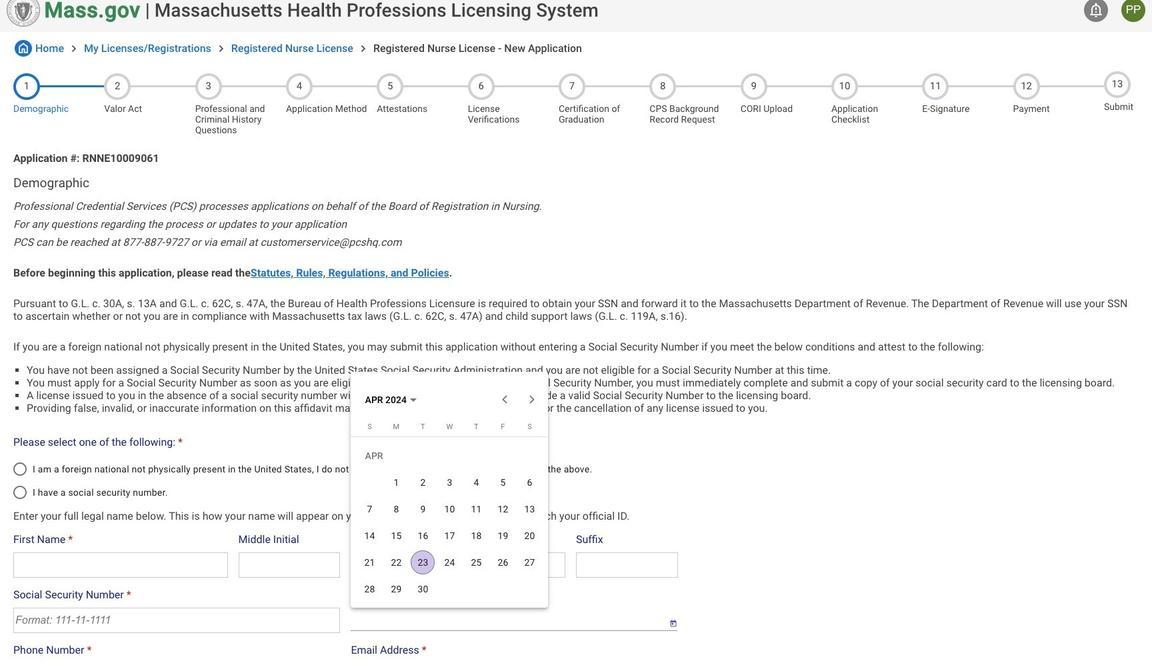 Task type: vqa. For each thing, say whether or not it's contained in the screenshot.
top no color image
yes



Task type: locate. For each thing, give the bounding box(es) containing it.
0 vertical spatial heading
[[155, 0, 599, 21]]

None text field
[[239, 553, 341, 578], [351, 553, 566, 578], [239, 553, 341, 578], [351, 553, 566, 578]]

1 vertical spatial heading
[[13, 175, 1140, 191]]

None text field
[[13, 553, 228, 578], [576, 553, 678, 578], [13, 553, 228, 578], [576, 553, 678, 578]]

None field
[[351, 608, 660, 632]]

heading
[[155, 0, 599, 21], [13, 175, 1140, 191]]

4 row from the top
[[357, 549, 543, 576]]

no color image
[[1089, 2, 1105, 18], [15, 40, 32, 57], [67, 42, 81, 55], [215, 42, 228, 55]]

2 row from the top
[[357, 496, 543, 523]]

row
[[357, 469, 543, 496], [357, 496, 543, 523], [357, 523, 543, 549], [357, 549, 543, 576], [357, 576, 543, 603]]

grid
[[357, 423, 543, 603]]

option group
[[13, 456, 685, 499]]

1 row from the top
[[357, 469, 543, 496]]



Task type: describe. For each thing, give the bounding box(es) containing it.
5 row from the top
[[357, 576, 543, 603]]

massachusetts state seal image
[[7, 0, 40, 27]]

no color image
[[357, 42, 370, 55]]

3 row from the top
[[357, 523, 543, 549]]

Format: 111-11-1111 text field
[[13, 608, 341, 634]]



